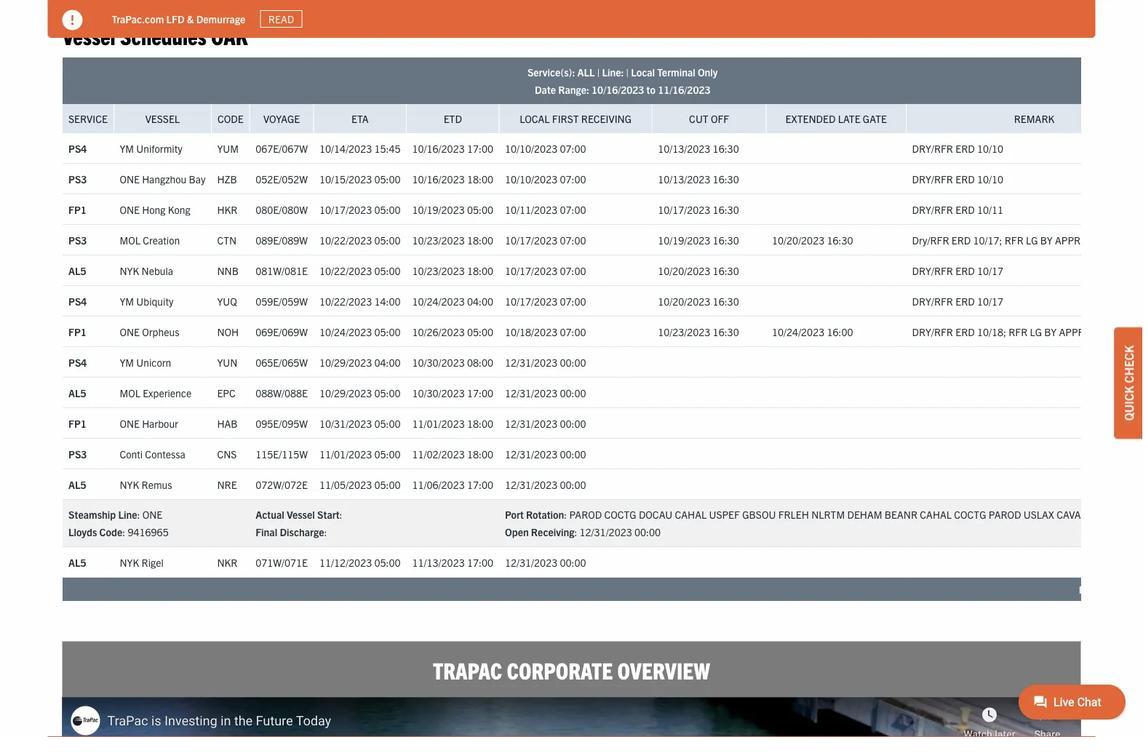 Task type: vqa. For each thing, say whether or not it's contained in the screenshot.


Task type: locate. For each thing, give the bounding box(es) containing it.
05:00 for 071w/071e
[[374, 555, 400, 568]]

2 cahal from the left
[[920, 507, 952, 521]]

1 vertical spatial mol
[[119, 386, 140, 399]]

dry/rfr
[[912, 141, 953, 154], [912, 172, 953, 185], [912, 202, 953, 215], [912, 263, 953, 276], [912, 294, 953, 307], [912, 324, 953, 338]]

code up yum
[[217, 112, 243, 125]]

0 vertical spatial 10/29/2023
[[319, 355, 372, 368]]

2 10/17/2023 07:00 from the top
[[505, 263, 586, 276]]

2 vertical spatial 10/20/2023
[[658, 294, 710, 307]]

2 vertical spatial 10/20/2023 16:30
[[658, 294, 739, 307]]

0 vertical spatial rfr
[[1004, 233, 1023, 246]]

2 10/17 from the top
[[977, 294, 1003, 307]]

trapac
[[433, 655, 502, 684]]

ym left the unicorn
[[119, 355, 134, 368]]

ym left ubiquity
[[119, 294, 134, 307]]

1 vertical spatial rfr
[[1008, 324, 1027, 338]]

1 vertical spatial 10/10/2023
[[505, 172, 557, 185]]

12/31/2023 inside port rotation : parod coctg docau cahal uspef gbsou frleh nlrtm deham beanr cahal coctg parod uslax cavan usopt tpo open receiving : 12/31/2023 00:00
[[579, 525, 632, 538]]

05:00 up 14:00
[[374, 263, 400, 276]]

start
[[317, 507, 339, 521]]

ps4 for ym uniformity
[[68, 141, 86, 154]]

0 vertical spatial ps3
[[68, 172, 86, 185]]

3 ps3 from the top
[[68, 447, 86, 460]]

08:00
[[467, 355, 493, 368]]

2 10/10/2023 07:00 from the top
[[505, 172, 586, 185]]

1 vertical spatial 10/13/2023 16:30
[[658, 172, 739, 185]]

3 dry/rfr from the top
[[912, 202, 953, 215]]

1 18:00 from the top
[[467, 172, 493, 185]]

1 horizontal spatial parod
[[988, 507, 1021, 521]]

rfr for 10/17;
[[1004, 233, 1023, 246]]

11/01/2023 for 11/01/2023 05:00
[[319, 447, 372, 460]]

3 10/17/2023 07:00 from the top
[[505, 294, 586, 307]]

1 horizontal spatial 04:00
[[467, 294, 493, 307]]

1 ym from the top
[[119, 141, 134, 154]]

052e/052w
[[255, 172, 307, 185]]

cahal
[[675, 507, 706, 521], [920, 507, 952, 521]]

11/06/2023
[[412, 477, 464, 490]]

05:00 down 10/17/2023 05:00 at the left top of the page
[[374, 233, 400, 246]]

2 nyk from the top
[[119, 477, 139, 490]]

10/10/2023 07:00 for 18:00
[[505, 172, 586, 185]]

1 10/29/2023 from the top
[[319, 355, 372, 368]]

10/17 for 10/24/2023 04:00
[[977, 294, 1003, 307]]

0 vertical spatial 10/17
[[977, 263, 1003, 276]]

| right all
[[597, 65, 599, 78]]

0 horizontal spatial receiving
[[531, 525, 574, 538]]

cahal right beanr
[[920, 507, 952, 521]]

10/20/2023 16:30 for 04:00
[[658, 294, 739, 307]]

081w/081e
[[255, 263, 307, 276]]

11/01/2023 18:00
[[412, 416, 493, 429]]

0 horizontal spatial code
[[99, 525, 122, 538]]

3 fp1 from the top
[[68, 416, 86, 429]]

3 18:00 from the top
[[467, 263, 493, 276]]

1 vertical spatial by
[[1044, 324, 1056, 338]]

10/22/2023
[[319, 233, 372, 246], [319, 263, 372, 276], [319, 294, 372, 307]]

1 nyk from the top
[[119, 263, 139, 276]]

0 vertical spatial vessel
[[62, 21, 116, 49]]

approval for dry/rfr erd 10/18; rfr lg by approval
[[1059, 324, 1108, 338]]

1 horizontal spatial 10/24/2023
[[412, 294, 464, 307]]

10/17 for 10/23/2023 18:00
[[977, 263, 1003, 276]]

steamship line : one lloyds code : 9416965
[[68, 507, 168, 538]]

receiving right first
[[581, 112, 631, 125]]

approval
[[1055, 233, 1104, 246], [1059, 324, 1108, 338]]

rotation
[[526, 507, 564, 521]]

lg right 10/17;
[[1026, 233, 1038, 246]]

1 horizontal spatial cahal
[[920, 507, 952, 521]]

5 07:00 from the top
[[560, 263, 586, 276]]

10/10/2023 up 10/11/2023
[[505, 172, 557, 185]]

10/30/2023 17:00
[[412, 386, 493, 399]]

dry/rfr erd 10/10
[[912, 141, 1003, 154], [912, 172, 1003, 185]]

10/30/2023 down 10/30/2023 08:00
[[412, 386, 464, 399]]

0 vertical spatial 10/10/2023
[[505, 141, 557, 154]]

10/24/2023 for 10/24/2023 16:00
[[772, 324, 824, 338]]

0 horizontal spatial parod
[[569, 507, 602, 521]]

10/22/2023 05:00 up 10/22/2023 14:00
[[319, 263, 400, 276]]

1 vertical spatial 10/22/2023 05:00
[[319, 263, 400, 276]]

11/12/2023 05:00
[[319, 555, 400, 568]]

1 horizontal spatial |
[[626, 65, 628, 78]]

0 vertical spatial code
[[217, 112, 243, 125]]

0 vertical spatial 10/20/2023 16:30
[[772, 233, 853, 246]]

steamship
[[68, 507, 116, 521]]

local
[[631, 65, 655, 78], [519, 112, 549, 125]]

10/19/2023 down 10/16/2023 18:00
[[412, 202, 464, 215]]

0 horizontal spatial 10/19/2023
[[412, 202, 464, 215]]

10/11/2023 07:00
[[505, 202, 586, 215]]

3 ps4 from the top
[[68, 355, 86, 368]]

10/22/2023 14:00
[[319, 294, 400, 307]]

05:00 down 11/01/2023 05:00
[[374, 477, 400, 490]]

2 coctg from the left
[[954, 507, 986, 521]]

10/30/2023
[[412, 355, 464, 368], [412, 386, 464, 399]]

10/13/2023 for 10/16/2023 18:00
[[658, 172, 710, 185]]

3 ym from the top
[[119, 355, 134, 368]]

nyk for nyk remus
[[119, 477, 139, 490]]

2 fp1 from the top
[[68, 324, 86, 338]]

dry/rfr erd 10/10 for 10/16/2023 17:00
[[912, 141, 1003, 154]]

2 horizontal spatial vessel
[[286, 507, 315, 521]]

1 dry/rfr from the top
[[912, 141, 953, 154]]

: down start
[[324, 525, 327, 538]]

17:00 down 11/02/2023 18:00
[[467, 477, 493, 490]]

4 al5 from the top
[[68, 555, 86, 568]]

00:00 for 10/30/2023 17:00
[[560, 386, 586, 399]]

range:
[[558, 83, 589, 96]]

rfr right 10/17;
[[1004, 233, 1023, 246]]

0 vertical spatial fp1
[[68, 202, 86, 215]]

16:30 for 059e/059w
[[712, 294, 739, 307]]

07:00 for 080e/080w
[[560, 202, 586, 215]]

10/11/2023
[[505, 202, 557, 215]]

07:00
[[560, 141, 586, 154], [560, 172, 586, 185], [560, 202, 586, 215], [560, 233, 586, 246], [560, 263, 586, 276], [560, 294, 586, 307], [560, 324, 586, 338]]

10/16/2023 up 10/19/2023 05:00
[[412, 172, 464, 185]]

final
[[255, 525, 277, 538]]

10/22/2023 for 089e/089w
[[319, 233, 372, 246]]

0 vertical spatial dry/rfr erd 10/10
[[912, 141, 1003, 154]]

2 dry/rfr erd 10/10 from the top
[[912, 172, 1003, 185]]

2 ps3 from the top
[[68, 233, 86, 246]]

2 horizontal spatial 10/24/2023
[[772, 324, 824, 338]]

2 vertical spatial ps4
[[68, 355, 86, 368]]

0 vertical spatial receiving
[[581, 112, 631, 125]]

cahal left uspef
[[675, 507, 706, 521]]

dry/rfr for 10/26/2023 05:00
[[912, 324, 953, 338]]

07:00 for 069e/069w
[[560, 324, 586, 338]]

04:00 up 10/26/2023 05:00
[[467, 294, 493, 307]]

ym left uniformity
[[119, 141, 134, 154]]

2 18:00 from the top
[[467, 233, 493, 246]]

07:00 for 081w/081e
[[560, 263, 586, 276]]

al5 for nyk nebula
[[68, 263, 86, 276]]

17:00 right 11/13/2023
[[467, 555, 493, 568]]

10/10 for 10/16/2023 17:00
[[977, 141, 1003, 154]]

10/23/2023 18:00 for 081w/081e
[[412, 263, 493, 276]]

0 vertical spatial 10/20/2023
[[772, 233, 824, 246]]

10/22/2023 up 10/24/2023 05:00
[[319, 294, 372, 307]]

3 12/31/2023 00:00 from the top
[[505, 416, 586, 429]]

usopt
[[1090, 507, 1123, 521]]

ps3 left conti
[[68, 447, 86, 460]]

cns
[[217, 447, 236, 460]]

2 07:00 from the top
[[560, 172, 586, 185]]

10/29/2023 up 10/31/2023
[[319, 386, 372, 399]]

2 10/10/2023 from the top
[[505, 172, 557, 185]]

17:00 for 10/16/2023 17:00
[[467, 141, 493, 154]]

18:00 up 11/02/2023 18:00
[[467, 416, 493, 429]]

3 10/22/2023 from the top
[[319, 294, 372, 307]]

10/10/2023 07:00 down first
[[505, 141, 586, 154]]

1 vertical spatial 10/10
[[977, 172, 1003, 185]]

10/24/2023 for 10/24/2023 05:00
[[319, 324, 372, 338]]

2 17:00 from the top
[[467, 386, 493, 399]]

one up 9416965
[[142, 507, 162, 521]]

04:00 down 10/24/2023 05:00
[[374, 355, 400, 368]]

5 dry/rfr from the top
[[912, 294, 953, 307]]

dry/rfr erd 10/11
[[912, 202, 1003, 215]]

1 vertical spatial 10/20/2023 16:30
[[658, 263, 739, 276]]

1 vertical spatial code
[[99, 525, 122, 538]]

10/17;
[[973, 233, 1002, 246]]

05:00 up 08:00 in the top of the page
[[467, 324, 493, 338]]

10/29/2023 up "10/29/2023 05:00"
[[319, 355, 372, 368]]

0 vertical spatial 10/22/2023 05:00
[[319, 233, 400, 246]]

10/17/2023 05:00
[[319, 202, 400, 215]]

experience
[[142, 386, 191, 399]]

10/29/2023 05:00
[[319, 386, 400, 399]]

0 horizontal spatial vessel
[[62, 21, 116, 49]]

1 07:00 from the top
[[560, 141, 586, 154]]

0 vertical spatial 10/19/2023
[[412, 202, 464, 215]]

hab
[[217, 416, 237, 429]]

0 vertical spatial ps4
[[68, 141, 86, 154]]

1 vertical spatial approval
[[1059, 324, 1108, 338]]

1 dry/rfr erd 10/17 from the top
[[912, 263, 1003, 276]]

2 10/23/2023 18:00 from the top
[[412, 263, 493, 276]]

mol creation
[[119, 233, 180, 246]]

ps4 left ym unicorn
[[68, 355, 86, 368]]

2 parod from the left
[[988, 507, 1021, 521]]

3 al5 from the top
[[68, 477, 86, 490]]

lfd
[[166, 12, 185, 25]]

0 horizontal spatial 04:00
[[374, 355, 400, 368]]

2 10/10 from the top
[[977, 172, 1003, 185]]

ps3 for conti contessa
[[68, 447, 86, 460]]

2 10/29/2023 from the top
[[319, 386, 372, 399]]

0 vertical spatial 10/30/2023
[[412, 355, 464, 368]]

ym for ym unicorn
[[119, 355, 134, 368]]

one left harbour
[[119, 416, 139, 429]]

trapac.com
[[112, 12, 164, 25]]

1 ps3 from the top
[[68, 172, 86, 185]]

11/01/2023 up 11/02/2023 at the bottom left of the page
[[412, 416, 464, 429]]

2 vertical spatial 10/17/2023 07:00
[[505, 294, 586, 307]]

10/30/2023 down 10/26/2023
[[412, 355, 464, 368]]

05:00 for 089e/089w
[[374, 233, 400, 246]]

mol
[[119, 233, 140, 246], [119, 386, 140, 399]]

0 vertical spatial 10/10/2023 07:00
[[505, 141, 586, 154]]

2 ym from the top
[[119, 294, 134, 307]]

al5 for nyk rigel
[[68, 555, 86, 568]]

1 mol from the top
[[119, 233, 140, 246]]

2 | from the left
[[626, 65, 628, 78]]

1 10/10/2023 from the top
[[505, 141, 557, 154]]

10/22/2023 05:00
[[319, 233, 400, 246], [319, 263, 400, 276]]

by for 10/17;
[[1040, 233, 1052, 246]]

off
[[711, 112, 729, 125]]

7 07:00 from the top
[[560, 324, 586, 338]]

2 dry/rfr erd 10/17 from the top
[[912, 294, 1003, 307]]

07:00 for 067e/067w
[[560, 141, 586, 154]]

only
[[697, 65, 718, 78]]

parod left uslax
[[988, 507, 1021, 521]]

1 ps4 from the top
[[68, 141, 86, 154]]

10/17/2023 07:00 for 089e/089w
[[505, 233, 586, 246]]

1 vertical spatial 10/23/2023
[[412, 263, 464, 276]]

2 10/30/2023 from the top
[[412, 386, 464, 399]]

1 10/30/2023 from the top
[[412, 355, 464, 368]]

10/17 up 10/18;
[[977, 294, 1003, 307]]

nnb
[[217, 263, 238, 276]]

ym for ym ubiquity
[[119, 294, 134, 307]]

2 vertical spatial ps3
[[68, 447, 86, 460]]

05:00 down 15:45 at the top left of the page
[[374, 172, 400, 185]]

059e/059w
[[255, 294, 307, 307]]

10/13/2023 down cut
[[658, 141, 710, 154]]

6 12/31/2023 00:00 from the top
[[505, 555, 586, 568]]

mol for mol experience
[[119, 386, 140, 399]]

18:00
[[467, 172, 493, 185], [467, 233, 493, 246], [467, 263, 493, 276], [467, 416, 493, 429], [467, 447, 493, 460]]

2 12/31/2023 00:00 from the top
[[505, 386, 586, 399]]

check
[[1121, 345, 1136, 383]]

2 vertical spatial vessel
[[286, 507, 315, 521]]

by right 10/17;
[[1040, 233, 1052, 246]]

1 10/17 from the top
[[977, 263, 1003, 276]]

ps4 left the ym ubiquity on the left of the page
[[68, 294, 86, 307]]

10/17/2023 07:00
[[505, 233, 586, 246], [505, 263, 586, 276], [505, 294, 586, 307]]

1 10/13/2023 16:30 from the top
[[658, 141, 739, 154]]

0 vertical spatial 10/17/2023 07:00
[[505, 233, 586, 246]]

10/24/2023 up 10/26/2023
[[412, 294, 464, 307]]

10/16/2023 for 10/16/2023 17:00
[[412, 141, 464, 154]]

1 10/17/2023 07:00 from the top
[[505, 233, 586, 246]]

1 10/23/2023 18:00 from the top
[[412, 233, 493, 246]]

demurrage
[[196, 12, 245, 25]]

ctn
[[217, 233, 236, 246]]

16:30 for 081w/081e
[[712, 263, 739, 276]]

1 10/13/2023 from the top
[[658, 141, 710, 154]]

1 horizontal spatial 10/19/2023
[[658, 233, 710, 246]]

10/22/2023 down 10/17/2023 05:00 at the left top of the page
[[319, 233, 372, 246]]

18:00 up 11/06/2023 17:00
[[467, 447, 493, 460]]

04:00
[[467, 294, 493, 307], [374, 355, 400, 368]]

corporate
[[507, 655, 613, 684]]

05:00 right 11/12/2023
[[374, 555, 400, 568]]

10/13/2023 up 10/17/2023 16:30
[[658, 172, 710, 185]]

dry/rfr erd 10/17 for 10/24/2023 04:00
[[912, 294, 1003, 307]]

1 vertical spatial fp1
[[68, 324, 86, 338]]

1 10/22/2023 05:00 from the top
[[319, 233, 400, 246]]

10/16/2023 down line:
[[591, 83, 644, 96]]

04:00 for 10/24/2023 04:00
[[467, 294, 493, 307]]

1 horizontal spatial code
[[217, 112, 243, 125]]

1 vertical spatial 10/10/2023 07:00
[[505, 172, 586, 185]]

10/17 down 10/17;
[[977, 263, 1003, 276]]

code inside steamship line : one lloyds code : 9416965
[[99, 525, 122, 538]]

2 10/22/2023 from the top
[[319, 263, 372, 276]]

1 vertical spatial 10/30/2023
[[412, 386, 464, 399]]

0 vertical spatial local
[[631, 65, 655, 78]]

1 vertical spatial 10/17
[[977, 294, 1003, 307]]

0 vertical spatial approval
[[1055, 233, 1104, 246]]

2 al5 from the top
[[68, 386, 86, 399]]

10/19/2023
[[412, 202, 464, 215], [658, 233, 710, 246]]

solid image
[[62, 10, 83, 30]]

05:00 down 10/29/2023 04:00
[[374, 386, 400, 399]]

orpheus
[[142, 324, 179, 338]]

10/13/2023 16:30 for 18:00
[[658, 172, 739, 185]]

2 dry/rfr from the top
[[912, 172, 953, 185]]

lg right 10/18;
[[1030, 324, 1042, 338]]

10/16/2023 down etd
[[412, 141, 464, 154]]

one left hong
[[119, 202, 139, 215]]

fp1 for one hong kong
[[68, 202, 86, 215]]

ps4
[[68, 141, 86, 154], [68, 294, 86, 307], [68, 355, 86, 368]]

1 al5 from the top
[[68, 263, 86, 276]]

overview
[[617, 655, 710, 684]]

10/13/2023
[[658, 141, 710, 154], [658, 172, 710, 185]]

10/30/2023 for 10/30/2023 08:00
[[412, 355, 464, 368]]

by right 10/18;
[[1044, 324, 1056, 338]]

1 fp1 from the top
[[68, 202, 86, 215]]

1 vertical spatial local
[[519, 112, 549, 125]]

coctg left uslax
[[954, 507, 986, 521]]

1 17:00 from the top
[[467, 141, 493, 154]]

3 nyk from the top
[[119, 555, 139, 568]]

10/13/2023 16:30 up 10/17/2023 16:30
[[658, 172, 739, 185]]

nebula
[[141, 263, 173, 276]]

dry/rfr erd 10/17 up 10/18;
[[912, 294, 1003, 307]]

10/23/2023 18:00 down 10/19/2023 05:00
[[412, 233, 493, 246]]

1 vertical spatial receiving
[[531, 525, 574, 538]]

dry/rfr erd 10/17 for 10/23/2023 18:00
[[912, 263, 1003, 276]]

0 vertical spatial 10/13/2023 16:30
[[658, 141, 739, 154]]

dry/rfr for 10/23/2023 18:00
[[912, 263, 953, 276]]

10/17/2023 for 089e/089w
[[505, 233, 557, 246]]

1 vertical spatial dry/rfr erd 10/17
[[912, 294, 1003, 307]]

10/20/2023 for 10/23/2023 18:00
[[658, 263, 710, 276]]

rfr right 10/18;
[[1008, 324, 1027, 338]]

4 07:00 from the top
[[560, 233, 586, 246]]

receiving down rotation
[[531, 525, 574, 538]]

11/16/2023
[[658, 83, 710, 96]]

17:00 up 10/16/2023 18:00
[[467, 141, 493, 154]]

1 vertical spatial 04:00
[[374, 355, 400, 368]]

11/01/2023 up 11/05/2023
[[319, 447, 372, 460]]

4 17:00 from the top
[[467, 555, 493, 568]]

0 vertical spatial mol
[[119, 233, 140, 246]]

10/16/2023
[[591, 83, 644, 96], [412, 141, 464, 154], [412, 172, 464, 185]]

dry/rfr erd 10/10 for 10/16/2023 18:00
[[912, 172, 1003, 185]]

vessel
[[62, 21, 116, 49], [145, 112, 179, 125], [286, 507, 315, 521]]

2 mol from the top
[[119, 386, 140, 399]]

nyk left remus
[[119, 477, 139, 490]]

1 horizontal spatial local
[[631, 65, 655, 78]]

1 dry/rfr erd 10/10 from the top
[[912, 141, 1003, 154]]

dry/rfr erd 10/17 down 'dry/rfr'
[[912, 263, 1003, 276]]

1 vertical spatial 10/20/2023
[[658, 263, 710, 276]]

10/22/2023 05:00 down 10/17/2023 05:00 at the left top of the page
[[319, 233, 400, 246]]

10/23/2023 for 089e/089w
[[412, 233, 464, 246]]

0 vertical spatial ym
[[119, 141, 134, 154]]

10/10/2023 for 18:00
[[505, 172, 557, 185]]

2 vertical spatial nyk
[[119, 555, 139, 568]]

1 | from the left
[[597, 65, 599, 78]]

6 07:00 from the top
[[560, 294, 586, 307]]

0 vertical spatial 10/10
[[977, 141, 1003, 154]]

1 vertical spatial ym
[[119, 294, 134, 307]]

1 horizontal spatial 11/01/2023
[[412, 416, 464, 429]]

1 vertical spatial 10/19/2023
[[658, 233, 710, 246]]

3 17:00 from the top
[[467, 477, 493, 490]]

read
[[268, 12, 294, 25]]

1 vertical spatial 10/17/2023 07:00
[[505, 263, 586, 276]]

code down line
[[99, 525, 122, 538]]

vessel schedules oak
[[62, 21, 248, 49]]

2 ps4 from the top
[[68, 294, 86, 307]]

07:00 for 059e/059w
[[560, 294, 586, 307]]

10/20/2023 16:30
[[772, 233, 853, 246], [658, 263, 739, 276], [658, 294, 739, 307]]

uspef
[[709, 507, 740, 521]]

1 10/10/2023 07:00 from the top
[[505, 141, 586, 154]]

dry/rfr erd 10/17
[[912, 263, 1003, 276], [912, 294, 1003, 307]]

12/31/2023 for 11/02/2023 18:00
[[505, 447, 557, 460]]

10/10 for 10/16/2023 18:00
[[977, 172, 1003, 185]]

10/18;
[[977, 324, 1006, 338]]

0 horizontal spatial |
[[597, 65, 599, 78]]

1 horizontal spatial vessel
[[145, 112, 179, 125]]

one left orpheus
[[119, 324, 139, 338]]

1 10/22/2023 from the top
[[319, 233, 372, 246]]

4 dry/rfr from the top
[[912, 263, 953, 276]]

0 vertical spatial 11/01/2023
[[412, 416, 464, 429]]

11/05/2023
[[319, 477, 372, 490]]

by for 10/18;
[[1044, 324, 1056, 338]]

1 vertical spatial 10/29/2023
[[319, 386, 372, 399]]

1 vertical spatial 10/23/2023 18:00
[[412, 263, 493, 276]]

05:00 down 10/15/2023 05:00
[[374, 202, 400, 215]]

0 horizontal spatial 11/01/2023
[[319, 447, 372, 460]]

10/24/2023 left 16:00
[[772, 324, 824, 338]]

coctg left docau
[[604, 507, 636, 521]]

10/22/2023 up 10/22/2023 14:00
[[319, 263, 372, 276]]

ym unicorn
[[119, 355, 171, 368]]

1 horizontal spatial receiving
[[581, 112, 631, 125]]

0 horizontal spatial coctg
[[604, 507, 636, 521]]

1 vertical spatial 10/22/2023
[[319, 263, 372, 276]]

17:00 down 08:00 in the top of the page
[[467, 386, 493, 399]]

ps3 left mol creation
[[68, 233, 86, 246]]

10/23/2023 16:30
[[658, 324, 739, 338]]

12/31/2023 for 10/30/2023 17:00
[[505, 386, 557, 399]]

05:00 for 088w/088e
[[374, 386, 400, 399]]

parod right rotation
[[569, 507, 602, 521]]

0 vertical spatial 10/23/2023
[[412, 233, 464, 246]]

10/20/2023 for 10/24/2023 04:00
[[658, 294, 710, 307]]

lg
[[1026, 233, 1038, 246], [1030, 324, 1042, 338]]

nyk for nyk nebula
[[119, 263, 139, 276]]

ps4 down service
[[68, 141, 86, 154]]

0 vertical spatial lg
[[1026, 233, 1038, 246]]

16:30 for 080e/080w
[[712, 202, 739, 215]]

0 vertical spatial 10/16/2023
[[591, 83, 644, 96]]

service(s): all | line: | local terminal only date range: 10/16/2023 to 11/16/2023
[[527, 65, 718, 96]]

nyk left nebula
[[119, 263, 139, 276]]

mol down ym unicorn
[[119, 386, 140, 399]]

11/01/2023 for 11/01/2023 18:00
[[412, 416, 464, 429]]

5 18:00 from the top
[[467, 447, 493, 460]]

1 10/10 from the top
[[977, 141, 1003, 154]]

1 vertical spatial nyk
[[119, 477, 139, 490]]

erd for 059e/059w
[[955, 294, 975, 307]]

schedules
[[120, 21, 207, 49]]

18:00 down 10/19/2023 05:00
[[467, 233, 493, 246]]

1 vertical spatial 10/16/2023
[[412, 141, 464, 154]]

10/19/2023 down 10/17/2023 16:30
[[658, 233, 710, 246]]

port rotation : parod coctg docau cahal uspef gbsou frleh nlrtm deham beanr cahal coctg parod uslax cavan usopt tpo open receiving : 12/31/2023 00:00
[[505, 507, 1143, 538]]

1 horizontal spatial coctg
[[954, 507, 986, 521]]

05:00 for 069e/069w
[[374, 324, 400, 338]]

18:00 down "10/16/2023 17:00"
[[467, 172, 493, 185]]

dry/rfr
[[912, 233, 949, 246]]

local up to
[[631, 65, 655, 78]]

18:00 for 10/20/2023 16:30
[[467, 263, 493, 276]]

2 vertical spatial 10/16/2023
[[412, 172, 464, 185]]

ym for ym uniformity
[[119, 141, 134, 154]]

local left first
[[519, 112, 549, 125]]

0 vertical spatial by
[[1040, 233, 1052, 246]]

05:00 down 14:00
[[374, 324, 400, 338]]

12/31/2023 00:00 for 11/13/2023 17:00
[[505, 555, 586, 568]]

2 10/13/2023 16:30 from the top
[[658, 172, 739, 185]]

: right "port"
[[564, 507, 567, 521]]

2 vertical spatial 10/22/2023
[[319, 294, 372, 307]]

fp1
[[68, 202, 86, 215], [68, 324, 86, 338], [68, 416, 86, 429]]

6 dry/rfr from the top
[[912, 324, 953, 338]]

hzb
[[217, 172, 237, 185]]

ps3 down service
[[68, 172, 86, 185]]

first
[[552, 112, 579, 125]]

10/10/2023 07:00 up "10/11/2023 07:00"
[[505, 172, 586, 185]]

10/23/2023
[[412, 233, 464, 246], [412, 263, 464, 276], [658, 324, 710, 338]]

: up 9416965
[[137, 507, 140, 521]]

1 vertical spatial vessel
[[145, 112, 179, 125]]

05:00 up 11/05/2023 05:00 at the left bottom of page
[[374, 447, 400, 460]]

12/31/2023 00:00 for 11/01/2023 18:00
[[505, 416, 586, 429]]

eta
[[351, 112, 368, 125]]

05:00 for 095e/095w
[[374, 416, 400, 429]]

3 07:00 from the top
[[560, 202, 586, 215]]

11/01/2023
[[412, 416, 464, 429], [319, 447, 372, 460]]

voyage
[[263, 112, 300, 125]]

1 12/31/2023 00:00 from the top
[[505, 355, 586, 368]]

nyk for nyk rigel
[[119, 555, 139, 568]]

1 vertical spatial 10/13/2023
[[658, 172, 710, 185]]

10/23/2023 18:00 up '10/24/2023 04:00'
[[412, 263, 493, 276]]

10/24/2023 up 10/29/2023 04:00
[[319, 324, 372, 338]]

| right line:
[[626, 65, 628, 78]]

dry/rfr for 10/16/2023 17:00
[[912, 141, 953, 154]]

2 vertical spatial ym
[[119, 355, 134, 368]]

docau
[[638, 507, 672, 521]]

mol left the creation
[[119, 233, 140, 246]]

10/10/2023 down first
[[505, 141, 557, 154]]

2 10/13/2023 from the top
[[658, 172, 710, 185]]

0 horizontal spatial cahal
[[675, 507, 706, 521]]

0 horizontal spatial 10/24/2023
[[319, 324, 372, 338]]

0 vertical spatial dry/rfr erd 10/17
[[912, 263, 1003, 276]]

ps3
[[68, 172, 86, 185], [68, 233, 86, 246], [68, 447, 86, 460]]

one left hangzhou
[[119, 172, 139, 185]]

&
[[187, 12, 194, 25]]

2 10/22/2023 05:00 from the top
[[319, 263, 400, 276]]

receiving inside port rotation : parod coctg docau cahal uspef gbsou frleh nlrtm deham beanr cahal coctg parod uslax cavan usopt tpo open receiving : 12/31/2023 00:00
[[531, 525, 574, 538]]

1 vertical spatial lg
[[1030, 324, 1042, 338]]

10/13/2023 16:30 down cut
[[658, 141, 739, 154]]

4 12/31/2023 00:00 from the top
[[505, 447, 586, 460]]

quick
[[1121, 386, 1136, 421]]

10/22/2023 for 081w/081e
[[319, 263, 372, 276]]

nyk left rigel
[[119, 555, 139, 568]]

by
[[1040, 233, 1052, 246], [1044, 324, 1056, 338]]

05:00 down 10/16/2023 18:00
[[467, 202, 493, 215]]

1 vertical spatial 11/01/2023
[[319, 447, 372, 460]]

18:00 up '10/24/2023 04:00'
[[467, 263, 493, 276]]

5 12/31/2023 00:00 from the top
[[505, 477, 586, 490]]

1 vertical spatial ps4
[[68, 294, 86, 307]]

0 vertical spatial 10/22/2023
[[319, 233, 372, 246]]



Task type: describe. For each thing, give the bounding box(es) containing it.
actual vessel start : final discharge :
[[255, 507, 342, 538]]

actual
[[255, 507, 284, 521]]

one for one hong kong
[[119, 202, 139, 215]]

00:00 for 11/06/2023 17:00
[[560, 477, 586, 490]]

10/23/2023 18:00 for 089e/089w
[[412, 233, 493, 246]]

erd for 067e/067w
[[955, 141, 975, 154]]

089e/089w
[[255, 233, 307, 246]]

12/31/2023 for 11/01/2023 18:00
[[505, 416, 557, 429]]

rigel
[[141, 555, 163, 568]]

harbour
[[142, 416, 178, 429]]

10/15/2023 05:00
[[319, 172, 400, 185]]

ps3 for mol creation
[[68, 233, 86, 246]]

mol for mol creation
[[119, 233, 140, 246]]

service
[[68, 112, 107, 125]]

: down 11/05/2023
[[339, 507, 342, 521]]

ps4 for ym ubiquity
[[68, 294, 86, 307]]

erd for 069e/069w
[[955, 324, 975, 338]]

one harbour
[[119, 416, 178, 429]]

12/31/2023 for 10/30/2023 08:00
[[505, 355, 557, 368]]

gbsou
[[742, 507, 776, 521]]

extended late gate
[[785, 112, 887, 125]]

: down line
[[122, 525, 125, 538]]

yuq
[[217, 294, 237, 307]]

07:00 for 052e/052w
[[560, 172, 586, 185]]

12/31/2023 for 11/13/2023 17:00
[[505, 555, 557, 568]]

088w/088e
[[255, 386, 307, 399]]

remark
[[1014, 112, 1054, 125]]

lloyds
[[68, 525, 97, 538]]

11/13/2023
[[412, 555, 464, 568]]

dry/rfr for 10/19/2023 05:00
[[912, 202, 953, 215]]

uniformity
[[136, 141, 182, 154]]

2 vertical spatial 10/23/2023
[[658, 324, 710, 338]]

tpo
[[1125, 507, 1143, 521]]

00:00 for 11/13/2023 17:00
[[560, 555, 586, 568]]

discharge
[[279, 525, 324, 538]]

10/19/2023 05:00
[[412, 202, 493, 215]]

9416965
[[127, 525, 168, 538]]

10/10/2023 07:00 for 17:00
[[505, 141, 586, 154]]

10/17/2023 for 059e/059w
[[505, 294, 557, 307]]

frleh
[[778, 507, 809, 521]]

10/23/2023 for 081w/081e
[[412, 263, 464, 276]]

one for one orpheus
[[119, 324, 139, 338]]

05:00 for 052e/052w
[[374, 172, 400, 185]]

10/19/2023 for 10/19/2023 16:30
[[658, 233, 710, 246]]

hangzhou
[[142, 172, 186, 185]]

one hong kong
[[119, 202, 190, 215]]

065e/065w
[[255, 355, 307, 368]]

port
[[505, 507, 523, 521]]

dry/rfr for 10/16/2023 18:00
[[912, 172, 953, 185]]

10/17/2023 for 081w/081e
[[505, 263, 557, 276]]

12/31/2023 00:00 for 10/30/2023 17:00
[[505, 386, 586, 399]]

al5 for nyk remus
[[68, 477, 86, 490]]

vessel for vessel schedules oak
[[62, 21, 116, 49]]

05:00 for 080e/080w
[[374, 202, 400, 215]]

records
[[1079, 582, 1115, 596]]

12/31/2023 00:00 for 11/02/2023 18:00
[[505, 447, 586, 460]]

one hangzhou bay
[[119, 172, 205, 185]]

cut
[[689, 112, 708, 125]]

11/06/2023 17:00
[[412, 477, 493, 490]]

10/18/2023 07:00
[[505, 324, 586, 338]]

dry/rfr erd 10/18; rfr lg by approval
[[912, 324, 1108, 338]]

1 parod from the left
[[569, 507, 602, 521]]

vessel for vessel
[[145, 112, 179, 125]]

deham
[[847, 507, 882, 521]]

all
[[577, 65, 595, 78]]

10/24/2023 05:00
[[319, 324, 400, 338]]

18:00 for 10/13/2023 16:30
[[467, 172, 493, 185]]

nyk nebula
[[119, 263, 173, 276]]

10/22/2023 05:00 for 081w/081e
[[319, 263, 400, 276]]

al5 for mol experience
[[68, 386, 86, 399]]

lg for 10/17;
[[1026, 233, 1038, 246]]

beanr
[[884, 507, 917, 521]]

069e/069w
[[255, 324, 307, 338]]

14:00
[[374, 294, 400, 307]]

local inside the service(s): all | line: | local terminal only date range: 10/16/2023 to 11/16/2023
[[631, 65, 655, 78]]

service(s):
[[527, 65, 575, 78]]

displa
[[1118, 582, 1143, 596]]

16:00
[[827, 324, 853, 338]]

1 cahal from the left
[[675, 507, 706, 521]]

00:00 inside port rotation : parod coctg docau cahal uspef gbsou frleh nlrtm deham beanr cahal coctg parod uslax cavan usopt tpo open receiving : 12/31/2023 00:00
[[634, 525, 660, 538]]

remus
[[141, 477, 172, 490]]

00:00 for 11/01/2023 18:00
[[560, 416, 586, 429]]

17:00 for 10/30/2023 17:00
[[467, 386, 493, 399]]

unicorn
[[136, 355, 171, 368]]

bay
[[188, 172, 205, 185]]

10/13/2023 16:30 for 17:00
[[658, 141, 739, 154]]

lg for 10/18;
[[1030, 324, 1042, 338]]

10/19/2023 16:30
[[658, 233, 739, 246]]

10/24/2023 16:00
[[772, 324, 853, 338]]

10/17/2023 16:30
[[658, 202, 739, 215]]

4 18:00 from the top
[[467, 416, 493, 429]]

080e/080w
[[255, 202, 307, 215]]

16:30 for 089e/089w
[[712, 233, 739, 246]]

one inside steamship line : one lloyds code : 9416965
[[142, 507, 162, 521]]

16:30 for 067e/067w
[[712, 141, 739, 154]]

one for one hangzhou bay
[[119, 172, 139, 185]]

10/29/2023 for 10/29/2023 04:00
[[319, 355, 372, 368]]

05:00 for 115e/115w
[[374, 447, 400, 460]]

ubiquity
[[136, 294, 173, 307]]

trapac corporate overview
[[433, 655, 710, 684]]

rfr for 10/18;
[[1008, 324, 1027, 338]]

11/05/2023 05:00
[[319, 477, 400, 490]]

open
[[505, 525, 528, 538]]

10/24/2023 for 10/24/2023 04:00
[[412, 294, 464, 307]]

ps3 for one hangzhou bay
[[68, 172, 86, 185]]

00:00 for 10/30/2023 08:00
[[560, 355, 586, 368]]

conti contessa
[[119, 447, 185, 460]]

16:30 for 052e/052w
[[712, 172, 739, 185]]

1 coctg from the left
[[604, 507, 636, 521]]

erd for 052e/052w
[[955, 172, 975, 185]]

10/13/2023 for 10/16/2023 17:00
[[658, 141, 710, 154]]

hkr
[[217, 202, 237, 215]]

date
[[534, 83, 556, 96]]

12/31/2023 00:00 for 11/06/2023 17:00
[[505, 477, 586, 490]]

071w/071e
[[255, 555, 307, 568]]

: right open
[[574, 525, 577, 538]]

local first receiving
[[519, 112, 631, 125]]

17:00 for 11/13/2023 17:00
[[467, 555, 493, 568]]

read link
[[260, 10, 303, 28]]

05:00 for 072w/072e
[[374, 477, 400, 490]]

0 horizontal spatial local
[[519, 112, 549, 125]]

15:45
[[374, 141, 400, 154]]

11/02/2023 18:00
[[412, 447, 493, 460]]

cavan
[[1056, 507, 1088, 521]]

one for one harbour
[[119, 416, 139, 429]]

fp1 for one orpheus
[[68, 324, 86, 338]]

10/17/2023 07:00 for 081w/081e
[[505, 263, 586, 276]]

04:00 for 10/29/2023 04:00
[[374, 355, 400, 368]]

10/16/2023 17:00
[[412, 141, 493, 154]]

10/19/2023 for 10/19/2023 05:00
[[412, 202, 464, 215]]

nlrtm
[[811, 507, 845, 521]]

10/31/2023
[[319, 416, 372, 429]]

10/17/2023 07:00 for 059e/059w
[[505, 294, 586, 307]]

12/31/2023 for 11/06/2023 17:00
[[505, 477, 557, 490]]

fp1 for one harbour
[[68, 416, 86, 429]]

trapac.com lfd & demurrage
[[112, 12, 245, 25]]

07:00 for 089e/089w
[[560, 233, 586, 246]]

late
[[838, 112, 860, 125]]

10/18/2023
[[505, 324, 557, 338]]

10/24/2023 04:00
[[412, 294, 493, 307]]

hong
[[142, 202, 165, 215]]

vessel inside "actual vessel start : final discharge :"
[[286, 507, 315, 521]]

gate
[[863, 112, 887, 125]]

ym ubiquity
[[119, 294, 173, 307]]

16:30 for 069e/069w
[[712, 324, 739, 338]]

18:00 for 10/19/2023 16:30
[[467, 233, 493, 246]]

10/22/2023 05:00 for 089e/089w
[[319, 233, 400, 246]]

10/20/2023 16:30 for 18:00
[[658, 263, 739, 276]]

10/16/2023 for 10/16/2023 18:00
[[412, 172, 464, 185]]

10/16/2023 inside the service(s): all | line: | local terminal only date range: 10/16/2023 to 11/16/2023
[[591, 83, 644, 96]]

072w/072e
[[255, 477, 307, 490]]

uslax
[[1023, 507, 1054, 521]]

10/10/2023 for 17:00
[[505, 141, 557, 154]]

dry/rfr erd 10/17; rfr lg by approval
[[912, 233, 1104, 246]]

erd for 080e/080w
[[955, 202, 975, 215]]

115e/115w
[[255, 447, 307, 460]]

067e/067w
[[255, 141, 307, 154]]



